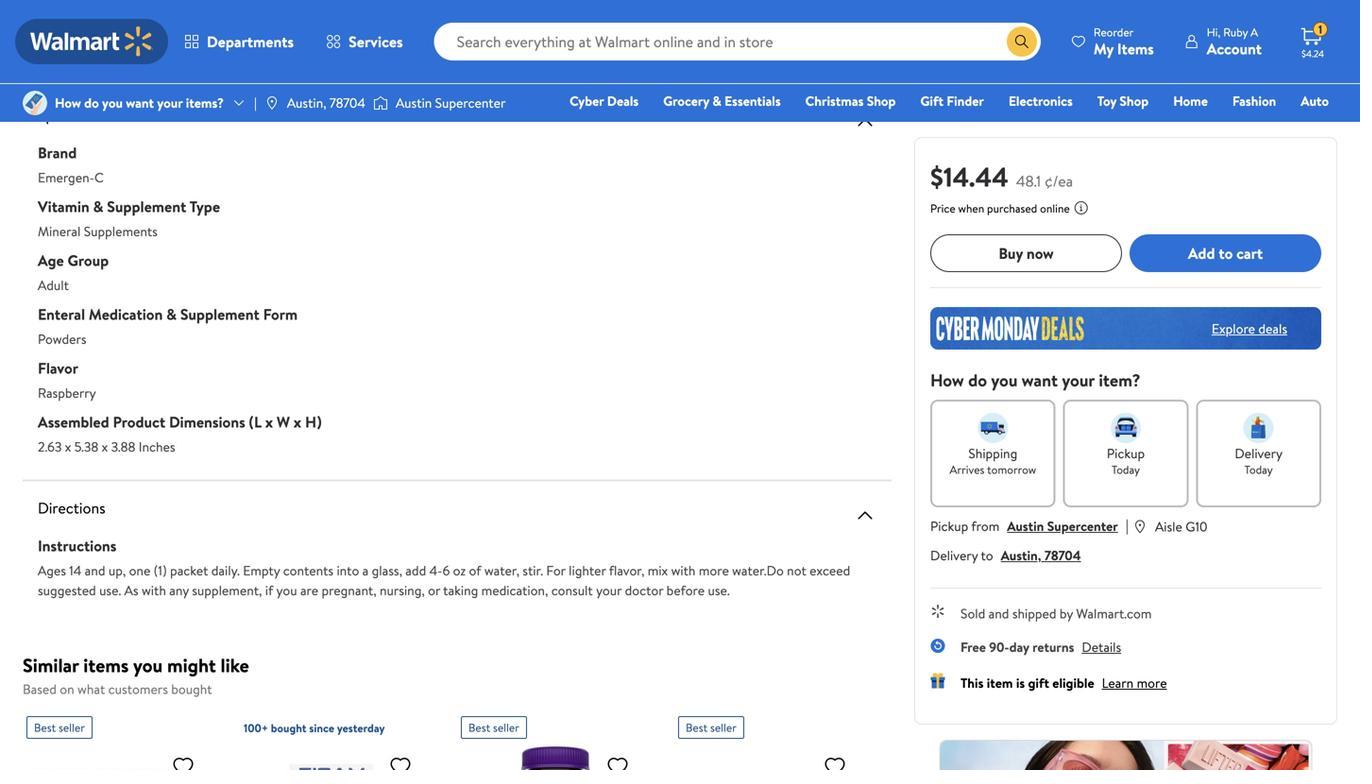 Task type: describe. For each thing, give the bounding box(es) containing it.
aim
[[82, 25, 102, 43]]

add to favorites list, zicam cold remedy no-drip nasal spray with cooling menthol & eucalyptus, homeopathic, zinc-free, pre-cold medicine, shortens cold duration, 0.5 ounce image
[[389, 754, 412, 770]]

delivery to austin, 78704
[[931, 546, 1082, 565]]

christmas
[[806, 92, 864, 110]]

essentials
[[725, 92, 781, 110]]

1 vertical spatial supplement
[[180, 304, 260, 325]]

pregnant,
[[322, 581, 377, 600]]

consult
[[552, 581, 593, 600]]

instructions ages 14 and up, one (1) packet daily. empty contents into a glass, add 4-6 oz of water, stir. for lighter flavor, mix with more water.do not exceed suggested use. as with any supplement, if you are pregnant, nursing, or taking medication, consult your doctor before use.
[[38, 535, 851, 600]]

your for items?
[[157, 94, 183, 112]]

medication,
[[482, 581, 548, 600]]

aisle g10
[[1156, 517, 1208, 536]]

1 horizontal spatial with
[[671, 561, 696, 580]]

daily.
[[211, 561, 240, 580]]

my
[[1094, 38, 1114, 59]]

details
[[1082, 638, 1122, 656]]

supercenter inside pickup from austin supercenter |
[[1048, 517, 1119, 535]]

toy shop
[[1098, 92, 1149, 110]]

5.38
[[74, 438, 99, 456]]

emergen-c daily immune support vitamin c supplement powder, raspberry, 30 ct image
[[678, 747, 854, 770]]

finder
[[947, 92, 985, 110]]

deals
[[1259, 319, 1288, 338]]

x right the 2.63
[[65, 438, 71, 456]]

intent image for pickup image
[[1111, 413, 1142, 443]]

account
[[1207, 38, 1262, 59]]

auto
[[1302, 92, 1330, 110]]

when
[[959, 200, 985, 216]]

add to favorites list, emergen-c daily immune support vitamin c supplement powder, raspberry, 30 ct image
[[824, 754, 847, 770]]

want for item?
[[1022, 369, 1058, 392]]

you left see
[[638, 25, 659, 43]]

best seller for emergen-c daily immune support vitamin c supplement powder, raspberry, 30 ct image
[[686, 720, 737, 736]]

lighter
[[569, 561, 606, 580]]

you inside instructions ages 14 and up, one (1) packet daily. empty contents into a glass, add 4-6 oz of water, stir. for lighter flavor, mix with more water.do not exceed suggested use. as with any supplement, if you are pregnant, nursing, or taking medication, consult your doctor before use.
[[276, 581, 297, 600]]

you inside similar items you might like based on what customers bought
[[133, 652, 163, 678]]

one
[[129, 561, 151, 580]]

x right (l
[[265, 412, 273, 432]]

1 vertical spatial with
[[142, 581, 166, 600]]

to for add to cart
[[1219, 243, 1233, 263]]

buy
[[999, 243, 1023, 263]]

shipping
[[969, 444, 1018, 463]]

returns
[[1033, 638, 1075, 656]]

reorder my items
[[1094, 24, 1154, 59]]

product
[[113, 412, 165, 432]]

sold and shipped by walmart.com
[[961, 604, 1152, 623]]

not inside instructions ages 14 and up, one (1) packet daily. empty contents into a glass, add 4-6 oz of water, stir. for lighter flavor, mix with more water.do not exceed suggested use. as with any supplement, if you are pregnant, nursing, or taking medication, consult your doctor before use.
[[787, 561, 807, 580]]

empty
[[243, 561, 280, 580]]

have
[[760, 25, 787, 43]]

today for delivery
[[1245, 462, 1274, 478]]

purchased
[[988, 200, 1038, 216]]

enteral
[[38, 304, 85, 325]]

2.63
[[38, 438, 62, 456]]

sold
[[961, 604, 986, 623]]

services
[[349, 31, 403, 52]]

nature's way sambucus elderberry immune gummies, with vitamins c, d3, & zinc, unisex, 60 ct image
[[461, 747, 637, 770]]

item?
[[1099, 369, 1141, 392]]

mineral
[[38, 222, 81, 240]]

austin, 78704 button
[[1001, 546, 1082, 565]]

add to favorites list, emergen-c immune  triple action immune support powder, betavia (r), 1000mg vitamin c, bvitamins, vitamin d and antioxidants, super orange – 30 count image
[[172, 754, 195, 770]]

stir.
[[523, 561, 543, 580]]

1 vertical spatial |
[[1126, 515, 1129, 536]]

similar
[[23, 652, 79, 678]]

price when purchased online
[[931, 200, 1070, 216]]

aisle
[[1156, 517, 1183, 536]]

show
[[121, 25, 150, 43]]

now
[[1027, 243, 1054, 263]]

like
[[221, 652, 249, 678]]

48.1
[[1017, 171, 1041, 191]]

0 horizontal spatial austin,
[[287, 94, 327, 112]]

3 product group from the left
[[461, 709, 637, 770]]

registry
[[1112, 118, 1160, 137]]

this
[[961, 674, 984, 692]]

do for how do you want your item?
[[969, 369, 988, 392]]

see
[[662, 25, 682, 43]]

cart
[[1237, 243, 1264, 263]]

items
[[1118, 38, 1154, 59]]

medication
[[89, 304, 163, 325]]

christmas shop link
[[797, 91, 905, 111]]

services button
[[310, 19, 419, 64]]

by
[[1060, 604, 1074, 623]]

bought inside product group
[[271, 720, 307, 736]]

0 vertical spatial 78704
[[330, 94, 366, 112]]

add to cart
[[1189, 243, 1264, 263]]

x right "w"
[[294, 412, 302, 432]]

a
[[1251, 24, 1259, 40]]

one
[[1185, 118, 1213, 137]]

shop for toy shop
[[1120, 92, 1149, 110]]

how for how do you want your item?
[[931, 369, 965, 392]]

¢/ea
[[1045, 171, 1074, 191]]

best for emergen-c daily immune support vitamin c supplement powder, raspberry, 30 ct image
[[686, 720, 708, 736]]

austin inside pickup from austin supercenter |
[[1008, 517, 1045, 535]]

since
[[309, 720, 334, 736]]

age
[[38, 250, 64, 271]]

you up intent image for shipping
[[992, 369, 1018, 392]]

flavor,
[[609, 561, 645, 580]]

see
[[60, 44, 81, 63]]

are
[[300, 581, 319, 600]]

see our disclaimer button
[[60, 44, 165, 63]]

tomorrow
[[988, 462, 1037, 478]]

1 product group from the left
[[26, 709, 202, 770]]

product
[[230, 25, 276, 43]]

1 vertical spatial austin,
[[1001, 546, 1042, 565]]

suppliers
[[444, 25, 494, 43]]

how do you want your items?
[[55, 94, 224, 112]]

from
[[972, 517, 1000, 535]]

explore deals link
[[1205, 312, 1296, 345]]

it.
[[859, 25, 870, 43]]

information.
[[279, 25, 351, 43]]

similar items you might like based on what customers bought
[[23, 652, 249, 698]]

walmart+
[[1273, 118, 1330, 137]]

item
[[987, 674, 1013, 692]]

0 vertical spatial supplement
[[107, 196, 186, 217]]

as
[[124, 581, 139, 600]]

and inside instructions ages 14 and up, one (1) packet daily. empty contents into a glass, add 4-6 oz of water, stir. for lighter flavor, mix with more water.do not exceed suggested use. as with any supplement, if you are pregnant, nursing, or taking medication, consult your doctor before use.
[[85, 561, 105, 580]]

powders
[[38, 330, 87, 348]]

add to favorites list, nature's way sambucus elderberry immune gummies, with vitamins c, d3, & zinc, unisex, 60 ct image
[[607, 754, 629, 770]]

x right 5.38
[[102, 438, 108, 456]]

vitamin
[[38, 196, 90, 217]]

directions
[[38, 498, 105, 518]]

electronics
[[1009, 92, 1073, 110]]

contents
[[283, 561, 334, 580]]

Walmart Site-Wide search field
[[434, 23, 1041, 60]]

0 horizontal spatial supercenter
[[435, 94, 506, 112]]

want for items?
[[126, 94, 154, 112]]

hi, ruby a account
[[1207, 24, 1262, 59]]

1
[[1319, 21, 1323, 38]]



Task type: vqa. For each thing, say whether or not it's contained in the screenshot.


Task type: locate. For each thing, give the bounding box(es) containing it.
0 horizontal spatial &
[[93, 196, 103, 217]]

use. right before
[[708, 581, 730, 600]]

with
[[671, 561, 696, 580], [142, 581, 166, 600]]

flavor
[[38, 358, 78, 378]]

best seller up emergen-c daily immune support vitamin c supplement powder, raspberry, 30 ct image
[[686, 720, 737, 736]]

seller up nature's way sambucus elderberry immune gummies, with vitamins c, d3, & zinc, unisex, 60 ct image
[[493, 720, 520, 736]]

best seller up nature's way sambucus elderberry immune gummies, with vitamins c, d3, & zinc, unisex, 60 ct image
[[469, 720, 520, 736]]

price
[[931, 200, 956, 216]]

gift finder
[[921, 92, 985, 110]]

of
[[469, 561, 481, 580]]

registry link
[[1103, 117, 1169, 137]]

grocery
[[664, 92, 710, 110]]

delivery for today
[[1235, 444, 1283, 463]]

you down see our disclaimer button
[[102, 94, 123, 112]]

1 vertical spatial supercenter
[[1048, 517, 1119, 535]]

1 seller from the left
[[59, 720, 85, 736]]

pickup left from
[[931, 517, 969, 535]]

1 vertical spatial bought
[[271, 720, 307, 736]]

your inside instructions ages 14 and up, one (1) packet daily. empty contents into a glass, add 4-6 oz of water, stir. for lighter flavor, mix with more water.do not exceed suggested use. as with any supplement, if you are pregnant, nursing, or taking medication, consult your doctor before use.
[[596, 581, 622, 600]]

assembled
[[38, 412, 109, 432]]

add to cart button
[[1130, 234, 1322, 272]]

78704 down austin supercenter "button"
[[1045, 546, 1082, 565]]

shop for christmas shop
[[867, 92, 896, 110]]

best up nature's way sambucus elderberry immune gummies, with vitamins c, d3, & zinc, unisex, 60 ct image
[[469, 720, 491, 736]]

want left item?
[[1022, 369, 1058, 392]]

1 vertical spatial want
[[1022, 369, 1058, 392]]

0 horizontal spatial your
[[157, 94, 183, 112]]

1 horizontal spatial how
[[931, 369, 965, 392]]

2 vertical spatial your
[[596, 581, 622, 600]]

today inside pickup today
[[1112, 462, 1141, 478]]

pickup down intent image for pickup
[[1107, 444, 1145, 463]]

your for item?
[[1062, 369, 1095, 392]]

more up before
[[699, 561, 729, 580]]

1 horizontal spatial pickup
[[1107, 444, 1145, 463]]

0 vertical spatial how
[[55, 94, 81, 112]]

4 product group from the left
[[678, 709, 854, 770]]

do for how do you want your items?
[[84, 94, 99, 112]]

0 vertical spatial austin
[[396, 94, 432, 112]]

shop up registry
[[1120, 92, 1149, 110]]

& right medication
[[166, 304, 177, 325]]

0 vertical spatial to
[[105, 25, 118, 43]]

here,
[[685, 25, 714, 43]]

add
[[1189, 243, 1216, 263]]

$4.24
[[1302, 47, 1325, 60]]

3 best seller from the left
[[686, 720, 737, 736]]

how for how do you want your items?
[[55, 94, 81, 112]]

and left "we"
[[717, 25, 738, 43]]

provide
[[561, 25, 604, 43]]

based
[[23, 680, 57, 698]]

Search search field
[[434, 23, 1041, 60]]

today down intent image for pickup
[[1112, 462, 1141, 478]]

pickup today
[[1107, 444, 1145, 478]]

2 vertical spatial to
[[981, 546, 994, 565]]

seller for nature's way sambucus elderberry immune gummies, with vitamins c, d3, & zinc, unisex, 60 ct image
[[493, 720, 520, 736]]

best up emergen-c daily immune support vitamin c supplement powder, raspberry, 30 ct image
[[686, 720, 708, 736]]

what right provide
[[608, 25, 635, 43]]

1 horizontal spatial your
[[596, 581, 622, 600]]

0 vertical spatial supercenter
[[435, 94, 506, 112]]

this item is gift eligible learn more
[[961, 674, 1168, 692]]

1 vertical spatial your
[[1062, 369, 1095, 392]]

with down the (1)
[[142, 581, 166, 600]]

on
[[60, 680, 74, 698]]

buy now
[[999, 243, 1054, 263]]

to for delivery to austin, 78704
[[981, 546, 994, 565]]

brand emergen-c vitamin & supplement type mineral supplements age group adult enteral medication & supplement form powders flavor raspberry assembled product dimensions (l x w x h) 2.63 x 5.38 x 3.88 inches
[[38, 142, 322, 456]]

0 horizontal spatial use.
[[99, 581, 121, 600]]

0 horizontal spatial delivery
[[931, 546, 978, 565]]

type
[[190, 196, 220, 217]]

best seller for nature's way sambucus elderberry immune gummies, with vitamins c, d3, & zinc, unisex, 60 ct image
[[469, 720, 520, 736]]

yesterday
[[337, 720, 385, 736]]

cyber monday deals image
[[931, 307, 1322, 350]]

1 horizontal spatial bought
[[271, 720, 307, 736]]

zicam cold remedy no-drip nasal spray with cooling menthol & eucalyptus, homeopathic, zinc-free, pre-cold medicine, shortens cold duration, 0.5 ounce image
[[244, 747, 420, 770]]

to inside we aim to show you accurate product information. manufacturers, suppliers and others provide what you see here, and we have not verified it. see our disclaimer
[[105, 25, 118, 43]]

gift
[[1029, 674, 1050, 692]]

is
[[1017, 674, 1025, 692]]

dimensions
[[169, 412, 245, 432]]

intent image for delivery image
[[1244, 413, 1274, 443]]

1 horizontal spatial shop
[[1120, 92, 1149, 110]]

2 best from the left
[[469, 720, 491, 736]]

what inside similar items you might like based on what customers bought
[[78, 680, 105, 698]]

more right learn
[[1137, 674, 1168, 692]]

today down intent image for delivery
[[1245, 462, 1274, 478]]

details button
[[1082, 638, 1122, 656]]

and right sold
[[989, 604, 1010, 623]]

1 horizontal spatial use.
[[708, 581, 730, 600]]

0 horizontal spatial today
[[1112, 462, 1141, 478]]

glass,
[[372, 561, 403, 580]]

legal information image
[[1074, 200, 1089, 215]]

austin up austin, 78704 button
[[1008, 517, 1045, 535]]

1 horizontal spatial austin,
[[1001, 546, 1042, 565]]

supplement up supplements
[[107, 196, 186, 217]]

best seller down on
[[34, 720, 85, 736]]

what right on
[[78, 680, 105, 698]]

(l
[[249, 412, 262, 432]]

0 vertical spatial your
[[157, 94, 183, 112]]

to down from
[[981, 546, 994, 565]]

emergen-c immune  triple action immune support powder, betavia (r), 1000mg vitamin c, bvitamins, vitamin d and antioxidants, super orange – 30 count image
[[26, 747, 202, 770]]

do
[[84, 94, 99, 112], [969, 369, 988, 392]]

delivery down intent image for delivery
[[1235, 444, 1283, 463]]

bought inside similar items you might like based on what customers bought
[[171, 680, 212, 698]]

grocery & essentials link
[[655, 91, 790, 111]]

supplement left form
[[180, 304, 260, 325]]

0 horizontal spatial do
[[84, 94, 99, 112]]

do up intent image for shipping
[[969, 369, 988, 392]]

| left aisle
[[1126, 515, 1129, 536]]

explore
[[1212, 319, 1256, 338]]

you up customers
[[133, 652, 163, 678]]

today for pickup
[[1112, 462, 1141, 478]]

& down the c
[[93, 196, 103, 217]]

 image
[[264, 95, 280, 111]]

doctor
[[625, 581, 664, 600]]

0 horizontal spatial how
[[55, 94, 81, 112]]

seller up emergen-c daily immune support vitamin c supplement powder, raspberry, 30 ct image
[[711, 720, 737, 736]]

not right have
[[790, 25, 809, 43]]

and right 14
[[85, 561, 105, 580]]

2 horizontal spatial best
[[686, 720, 708, 736]]

intent image for shipping image
[[978, 413, 1009, 443]]

0 horizontal spatial best seller
[[34, 720, 85, 736]]

your left item?
[[1062, 369, 1095, 392]]

up,
[[109, 561, 126, 580]]

bought right 100+
[[271, 720, 307, 736]]

w
[[277, 412, 290, 432]]

auto registry
[[1112, 92, 1330, 137]]

0 horizontal spatial |
[[254, 94, 257, 112]]

1 horizontal spatial today
[[1245, 462, 1274, 478]]

pickup for pickup today
[[1107, 444, 1145, 463]]

2 today from the left
[[1245, 462, 1274, 478]]

0 vertical spatial &
[[713, 92, 722, 110]]

do down our
[[84, 94, 99, 112]]

or
[[428, 581, 440, 600]]

what inside we aim to show you accurate product information. manufacturers, suppliers and others provide what you see here, and we have not verified it. see our disclaimer
[[608, 25, 635, 43]]

1 horizontal spatial to
[[981, 546, 994, 565]]

want down disclaimer
[[126, 94, 154, 112]]

1 horizontal spatial austin
[[1008, 517, 1045, 535]]

pickup for pickup from austin supercenter |
[[931, 517, 969, 535]]

austin
[[396, 94, 432, 112], [1008, 517, 1045, 535]]

not inside we aim to show you accurate product information. manufacturers, suppliers and others provide what you see here, and we have not verified it. see our disclaimer
[[790, 25, 809, 43]]

1 horizontal spatial best seller
[[469, 720, 520, 736]]

| right 'items?'
[[254, 94, 257, 112]]

suggested
[[38, 581, 96, 600]]

1 horizontal spatial more
[[1137, 674, 1168, 692]]

austin, down information.
[[287, 94, 327, 112]]

0 horizontal spatial  image
[[23, 91, 47, 115]]

how up arrives
[[931, 369, 965, 392]]

0 vertical spatial not
[[790, 25, 809, 43]]

you right the if
[[276, 581, 297, 600]]

one debit
[[1185, 118, 1249, 137]]

shipping arrives tomorrow
[[950, 444, 1037, 478]]

 image for austin supercenter
[[373, 94, 388, 112]]

1 vertical spatial austin
[[1008, 517, 1045, 535]]

& right grocery
[[713, 92, 722, 110]]

 image right austin, 78704
[[373, 94, 388, 112]]

delivery for to
[[931, 546, 978, 565]]

supercenter down we aim to show you accurate product information. manufacturers, suppliers and others provide what you see here, and we have not verified it. see our disclaimer
[[435, 94, 506, 112]]

 image
[[23, 91, 47, 115], [373, 94, 388, 112]]

1 horizontal spatial seller
[[493, 720, 520, 736]]

product group
[[26, 709, 202, 770], [244, 709, 420, 770], [461, 709, 637, 770], [678, 709, 854, 770]]

1 best seller from the left
[[34, 720, 85, 736]]

supercenter
[[435, 94, 506, 112], [1048, 517, 1119, 535]]

2 use. from the left
[[708, 581, 730, 600]]

buy now button
[[931, 234, 1123, 272]]

seller for emergen-c daily immune support vitamin c supplement powder, raspberry, 30 ct image
[[711, 720, 737, 736]]

toy
[[1098, 92, 1117, 110]]

items?
[[186, 94, 224, 112]]

0 horizontal spatial pickup
[[931, 517, 969, 535]]

cyber
[[570, 92, 604, 110]]

0 vertical spatial delivery
[[1235, 444, 1283, 463]]

product group containing 100+ bought since yesterday
[[244, 709, 420, 770]]

1 vertical spatial more
[[1137, 674, 1168, 692]]

0 vertical spatial what
[[608, 25, 635, 43]]

0 vertical spatial bought
[[171, 680, 212, 698]]

taking
[[443, 581, 478, 600]]

0 horizontal spatial what
[[78, 680, 105, 698]]

 image for how do you want your items?
[[23, 91, 47, 115]]

debit
[[1216, 118, 1249, 137]]

best for emergen-c immune  triple action immune support powder, betavia (r), 1000mg vitamin c, bvitamins, vitamin d and antioxidants, super orange – 30 count image
[[34, 720, 56, 736]]

a
[[363, 561, 369, 580]]

1 vertical spatial how
[[931, 369, 965, 392]]

0 horizontal spatial want
[[126, 94, 154, 112]]

1 best from the left
[[34, 720, 56, 736]]

0 horizontal spatial bought
[[171, 680, 212, 698]]

0 horizontal spatial shop
[[867, 92, 896, 110]]

0 horizontal spatial seller
[[59, 720, 85, 736]]

4-
[[430, 561, 443, 580]]

78704 down "services" popup button
[[330, 94, 366, 112]]

with up before
[[671, 561, 696, 580]]

1 vertical spatial pickup
[[931, 517, 969, 535]]

2 product group from the left
[[244, 709, 420, 770]]

14
[[69, 561, 82, 580]]

1 shop from the left
[[867, 92, 896, 110]]

$14.44
[[931, 158, 1009, 195]]

we
[[741, 25, 757, 43]]

specifications image
[[854, 111, 877, 134]]

not left exceed
[[787, 561, 807, 580]]

0 vertical spatial pickup
[[1107, 444, 1145, 463]]

0 vertical spatial do
[[84, 94, 99, 112]]

grocery & essentials
[[664, 92, 781, 110]]

ruby
[[1224, 24, 1249, 40]]

directions image
[[854, 504, 877, 527]]

c
[[94, 168, 104, 187]]

1 horizontal spatial |
[[1126, 515, 1129, 536]]

best seller for emergen-c immune  triple action immune support powder, betavia (r), 1000mg vitamin c, bvitamins, vitamin d and antioxidants, super orange – 30 count image
[[34, 720, 85, 736]]

you
[[153, 25, 174, 43], [638, 25, 659, 43], [102, 94, 123, 112], [992, 369, 1018, 392], [276, 581, 297, 600], [133, 652, 163, 678]]

nursing,
[[380, 581, 425, 600]]

1 horizontal spatial do
[[969, 369, 988, 392]]

2 vertical spatial &
[[166, 304, 177, 325]]

1 vertical spatial &
[[93, 196, 103, 217]]

gifting made easy image
[[931, 673, 946, 688]]

how down see at the top of page
[[55, 94, 81, 112]]

0 vertical spatial want
[[126, 94, 154, 112]]

0 vertical spatial more
[[699, 561, 729, 580]]

1 use. from the left
[[99, 581, 121, 600]]

3 best from the left
[[686, 720, 708, 736]]

best down 'based'
[[34, 720, 56, 736]]

1 horizontal spatial &
[[166, 304, 177, 325]]

to inside button
[[1219, 243, 1233, 263]]

2 seller from the left
[[493, 720, 520, 736]]

1 horizontal spatial want
[[1022, 369, 1058, 392]]

eligible
[[1053, 674, 1095, 692]]

how do you want your item?
[[931, 369, 1141, 392]]

to left 'cart'
[[1219, 243, 1233, 263]]

your down "flavor,"
[[596, 581, 622, 600]]

adult
[[38, 276, 69, 294]]

0 horizontal spatial with
[[142, 581, 166, 600]]

1 vertical spatial do
[[969, 369, 988, 392]]

pickup from austin supercenter |
[[931, 515, 1129, 536]]

hi,
[[1207, 24, 1221, 40]]

raspberry
[[38, 384, 96, 402]]

 image up brand
[[23, 91, 47, 115]]

for
[[547, 561, 566, 580]]

0 vertical spatial austin,
[[287, 94, 327, 112]]

g10
[[1186, 517, 1208, 536]]

h)
[[305, 412, 322, 432]]

2 horizontal spatial seller
[[711, 720, 737, 736]]

0 horizontal spatial austin
[[396, 94, 432, 112]]

fashion
[[1233, 92, 1277, 110]]

bought
[[171, 680, 212, 698], [271, 720, 307, 736]]

add
[[406, 561, 426, 580]]

items
[[83, 652, 129, 678]]

1 vertical spatial to
[[1219, 243, 1233, 263]]

2 shop from the left
[[1120, 92, 1149, 110]]

shop up specifications icon
[[867, 92, 896, 110]]

0 horizontal spatial more
[[699, 561, 729, 580]]

$14.44 48.1 ¢/ea
[[931, 158, 1074, 195]]

manufacturers,
[[354, 25, 441, 43]]

one debit link
[[1176, 117, 1257, 137]]

x
[[265, 412, 273, 432], [294, 412, 302, 432], [65, 438, 71, 456], [102, 438, 108, 456]]

and left others
[[497, 25, 518, 43]]

seller for emergen-c immune  triple action immune support powder, betavia (r), 1000mg vitamin c, bvitamins, vitamin d and antioxidants, super orange – 30 count image
[[59, 720, 85, 736]]

1 horizontal spatial delivery
[[1235, 444, 1283, 463]]

0 horizontal spatial to
[[105, 25, 118, 43]]

pickup inside pickup from austin supercenter |
[[931, 517, 969, 535]]

what
[[608, 25, 635, 43], [78, 680, 105, 698]]

3 seller from the left
[[711, 720, 737, 736]]

2 horizontal spatial to
[[1219, 243, 1233, 263]]

today inside delivery today
[[1245, 462, 1274, 478]]

more inside instructions ages 14 and up, one (1) packet daily. empty contents into a glass, add 4-6 oz of water, stir. for lighter flavor, mix with more water.do not exceed suggested use. as with any supplement, if you are pregnant, nursing, or taking medication, consult your doctor before use.
[[699, 561, 729, 580]]

bought down might
[[171, 680, 212, 698]]

supercenter up austin, 78704 button
[[1048, 517, 1119, 535]]

0 horizontal spatial 78704
[[330, 94, 366, 112]]

6
[[443, 561, 450, 580]]

1 horizontal spatial 78704
[[1045, 546, 1082, 565]]

brand
[[38, 142, 77, 163]]

1 vertical spatial delivery
[[931, 546, 978, 565]]

seller down on
[[59, 720, 85, 736]]

1 horizontal spatial  image
[[373, 94, 388, 112]]

our
[[85, 44, 104, 63]]

walmart.com
[[1077, 604, 1152, 623]]

to right aim
[[105, 25, 118, 43]]

2 horizontal spatial best seller
[[686, 720, 737, 736]]

any
[[169, 581, 189, 600]]

2 horizontal spatial your
[[1062, 369, 1095, 392]]

walmart image
[[30, 26, 153, 57]]

1 vertical spatial 78704
[[1045, 546, 1082, 565]]

delivery down from
[[931, 546, 978, 565]]

austin down manufacturers,
[[396, 94, 432, 112]]

your left 'items?'
[[157, 94, 183, 112]]

best for nature's way sambucus elderberry immune gummies, with vitamins c, d3, & zinc, unisex, 60 ct image
[[469, 720, 491, 736]]

use. down the up,
[[99, 581, 121, 600]]

1 horizontal spatial what
[[608, 25, 635, 43]]

0 vertical spatial |
[[254, 94, 257, 112]]

austin, down pickup from austin supercenter |
[[1001, 546, 1042, 565]]

0 horizontal spatial best
[[34, 720, 56, 736]]

0 vertical spatial with
[[671, 561, 696, 580]]

1 horizontal spatial supercenter
[[1048, 517, 1119, 535]]

packet
[[170, 561, 208, 580]]

explore deals
[[1212, 319, 1288, 338]]

2 horizontal spatial &
[[713, 92, 722, 110]]

1 today from the left
[[1112, 462, 1141, 478]]

2 best seller from the left
[[469, 720, 520, 736]]

1 vertical spatial what
[[78, 680, 105, 698]]

& inside grocery & essentials link
[[713, 92, 722, 110]]

1 vertical spatial not
[[787, 561, 807, 580]]

1 horizontal spatial best
[[469, 720, 491, 736]]

search icon image
[[1015, 34, 1030, 49]]

you right the show
[[153, 25, 174, 43]]



